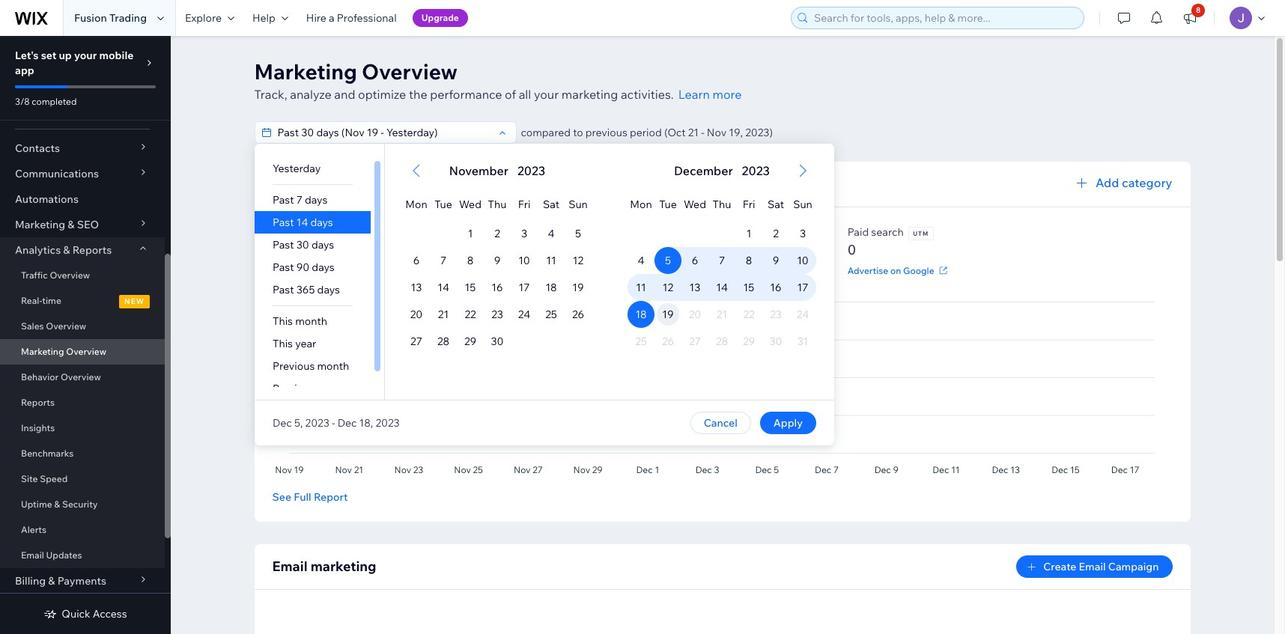 Task type: locate. For each thing, give the bounding box(es) containing it.
1 vertical spatial 5
[[665, 254, 671, 268]]

email updates
[[21, 550, 82, 561]]

0 horizontal spatial 8
[[467, 254, 473, 268]]

month up this year
[[295, 315, 327, 328]]

mon tue wed thu for 6
[[630, 198, 731, 211]]

0 horizontal spatial thu
[[488, 198, 507, 211]]

0 horizontal spatial wed
[[459, 198, 481, 211]]

days for past 90 days
[[312, 261, 334, 274]]

mon tue wed thu for 8
[[405, 198, 507, 211]]

wed down 'november'
[[459, 198, 481, 211]]

1 horizontal spatial reports
[[72, 244, 112, 257]]

2 paid from the left
[[848, 226, 869, 239]]

overview down analytics & reports
[[50, 270, 90, 281]]

dec 5, 2023 - dec 18, 2023
[[272, 417, 400, 430]]

0 horizontal spatial 12
[[573, 254, 583, 268]]

create email campaign button
[[1017, 556, 1173, 578]]

1 3 from the left
[[521, 227, 527, 241]]

wed down december
[[684, 198, 706, 211]]

on left google
[[891, 265, 902, 276]]

billing
[[15, 575, 46, 588]]

email down the alerts
[[21, 550, 44, 561]]

your right all
[[534, 87, 559, 102]]

2 sat from the left
[[768, 198, 784, 211]]

time
[[42, 295, 61, 306]]

1 horizontal spatial seo
[[326, 265, 345, 276]]

21 left 22 in the left of the page
[[438, 308, 449, 321]]

previous for previous month
[[272, 360, 315, 373]]

1 vertical spatial seo
[[326, 265, 345, 276]]

2 past from the top
[[272, 216, 294, 229]]

7 down "paid social"
[[719, 254, 725, 268]]

30 inside row
[[491, 335, 504, 348]]

9 left media
[[773, 254, 779, 268]]

row containing 27
[[403, 328, 592, 355]]

hire
[[306, 11, 327, 25]]

15
[[465, 281, 476, 294], [743, 281, 754, 294]]

0 horizontal spatial year
[[295, 337, 316, 351]]

0 horizontal spatial seo
[[77, 218, 99, 232]]

1 horizontal spatial create
[[560, 265, 589, 276]]

12
[[573, 254, 583, 268], [663, 281, 673, 294]]

app
[[15, 64, 34, 77]]

past for past 365 days
[[272, 283, 294, 297]]

site speed link
[[0, 467, 165, 492]]

1 horizontal spatial 2
[[773, 227, 779, 241]]

8 inside button
[[1197, 5, 1201, 15]]

17
[[519, 281, 530, 294], [797, 281, 808, 294]]

1 vertical spatial marketing
[[589, 226, 639, 239]]

create left an
[[560, 265, 589, 276]]

1 utm from the left
[[765, 230, 781, 238]]

0 horizontal spatial 3
[[521, 227, 527, 241]]

row group
[[385, 220, 610, 400], [610, 220, 834, 400]]

seo right site at left
[[326, 265, 345, 276]]

& inside popup button
[[63, 244, 70, 257]]

0 vertical spatial year
[[295, 337, 316, 351]]

6 right the tuesday, december 5, 2023 cell at top
[[692, 254, 698, 268]]

fusion trading
[[74, 11, 147, 25]]

&
[[68, 218, 75, 232], [63, 244, 70, 257], [54, 499, 60, 510], [48, 575, 55, 588]]

2 9 from the left
[[773, 254, 779, 268]]

1 previous from the top
[[272, 360, 315, 373]]

month
[[295, 315, 327, 328], [317, 360, 349, 373]]

27
[[410, 335, 422, 348]]

1 on from the left
[[747, 265, 758, 276]]

row
[[403, 184, 592, 220], [628, 184, 816, 220], [403, 220, 592, 247], [628, 220, 816, 247], [403, 247, 592, 274], [628, 247, 816, 274], [403, 274, 592, 301], [628, 274, 816, 301], [403, 301, 592, 328], [628, 301, 816, 328], [403, 328, 592, 355], [628, 328, 816, 355]]

1 up advertise on social media
[[746, 227, 751, 241]]

2 thu from the left
[[713, 198, 731, 211]]

0 up manage
[[272, 241, 281, 259]]

2 0 from the left
[[416, 241, 425, 259]]

2 row group from the left
[[610, 220, 834, 400]]

1 mon tue wed thu from the left
[[405, 198, 507, 211]]

google
[[904, 265, 935, 276]]

& right uptime
[[54, 499, 60, 510]]

0 horizontal spatial tue
[[434, 198, 452, 211]]

dec
[[272, 417, 292, 430], [337, 417, 357, 430]]

sun up email marketing 0
[[568, 198, 588, 211]]

12 left an
[[573, 254, 583, 268]]

2 for 10
[[494, 227, 500, 241]]

2 mon from the left
[[630, 198, 652, 211]]

& up analytics & reports
[[68, 218, 75, 232]]

1 horizontal spatial year
[[317, 382, 338, 396]]

1 vertical spatial 30
[[491, 335, 504, 348]]

email left the campaign
[[1079, 561, 1107, 574]]

days up the past 30 days
[[310, 216, 333, 229]]

1 sat from the left
[[543, 198, 559, 211]]

search for organic search 0 manage site seo
[[314, 226, 346, 239]]

dec left 18, on the bottom left of the page
[[337, 417, 357, 430]]

1 horizontal spatial 18
[[635, 308, 647, 321]]

seo up analytics & reports popup button
[[77, 218, 99, 232]]

search up manage site seo link at top left
[[314, 226, 346, 239]]

1 dec from the left
[[272, 417, 292, 430]]

0 horizontal spatial 30
[[296, 238, 309, 252]]

3/8 completed
[[15, 96, 77, 107]]

1 thu from the left
[[488, 198, 507, 211]]

1 this from the top
[[272, 315, 293, 328]]

30 down past 14 days on the top left of the page
[[296, 238, 309, 252]]

overview inside traffic overview link
[[50, 270, 90, 281]]

search inside 'organic search 0 manage site seo'
[[314, 226, 346, 239]]

wed
[[459, 198, 481, 211], [684, 198, 706, 211]]

monday, december 18, 2023 cell
[[628, 301, 655, 328]]

0 vertical spatial a
[[329, 11, 335, 25]]

1 vertical spatial month
[[317, 360, 349, 373]]

11 left an
[[546, 254, 556, 268]]

2 search from the left
[[872, 226, 904, 239]]

0 horizontal spatial mon tue wed thu
[[405, 198, 507, 211]]

quick
[[62, 608, 90, 621]]

1 horizontal spatial dec
[[337, 417, 357, 430]]

paid up advertise on social media
[[704, 226, 726, 239]]

1 horizontal spatial alert
[[670, 162, 774, 180]]

row group for grid containing december
[[610, 220, 834, 400]]

0 vertical spatial 4
[[548, 227, 554, 241]]

row containing 20
[[403, 301, 592, 328]]

past left 90 at the top of page
[[272, 261, 294, 274]]

grid
[[385, 144, 610, 400], [610, 144, 834, 400]]

sun up media
[[793, 198, 813, 211]]

365
[[296, 283, 315, 297]]

past for past 14 days
[[272, 216, 294, 229]]

18 inside "cell"
[[635, 308, 647, 321]]

0 horizontal spatial 15
[[465, 281, 476, 294]]

0 horizontal spatial 14
[[296, 216, 308, 229]]

this month
[[272, 315, 327, 328]]

2 on from the left
[[891, 265, 902, 276]]

marketing overview track, analyze and optimize the performance of all your marketing activities. learn more
[[254, 58, 742, 102]]

3 up media
[[800, 227, 806, 241]]

2 15 from the left
[[743, 281, 754, 294]]

category right add in the right top of the page
[[1122, 175, 1173, 190]]

overview down "marketing overview" link
[[61, 372, 101, 383]]

social up create a social post link
[[458, 226, 486, 239]]

0 horizontal spatial organic
[[272, 226, 312, 239]]

& for billing
[[48, 575, 55, 588]]

tue for 4
[[659, 198, 677, 211]]

trading
[[109, 11, 147, 25]]

tue down december
[[659, 198, 677, 211]]

overview
[[362, 58, 458, 85], [50, 270, 90, 281], [46, 321, 86, 332], [66, 346, 106, 357], [61, 372, 101, 383]]

1 vertical spatial your
[[534, 87, 559, 102]]

1 1 from the left
[[468, 227, 473, 241]]

11 down campaign
[[636, 281, 646, 294]]

18 down campaign
[[635, 308, 647, 321]]

professional
[[337, 11, 397, 25]]

15 down create a social post link
[[465, 281, 476, 294]]

1 vertical spatial -
[[332, 417, 335, 430]]

past 30 days
[[272, 238, 334, 252]]

4 0 from the left
[[704, 241, 713, 259]]

let's set up your mobile app
[[15, 49, 134, 77]]

marketing up analytics
[[15, 218, 65, 232]]

more
[[713, 87, 742, 102]]

list box
[[254, 157, 384, 400]]

5 up create an email campaign
[[575, 227, 581, 241]]

analytics
[[15, 244, 61, 257]]

create a social post link
[[416, 264, 515, 277]]

benchmarks
[[21, 448, 74, 459]]

1 horizontal spatial 9
[[773, 254, 779, 268]]

marketing for marketing overview track, analyze and optimize the performance of all your marketing activities. learn more
[[254, 58, 357, 85]]

0 horizontal spatial 4
[[548, 227, 554, 241]]

2 mon tue wed thu from the left
[[630, 198, 731, 211]]

0 horizontal spatial 10
[[518, 254, 530, 268]]

email inside button
[[1079, 561, 1107, 574]]

and
[[334, 87, 356, 102]]

fri for 8
[[743, 198, 755, 211]]

1 vertical spatial 18
[[635, 308, 647, 321]]

0 horizontal spatial 21
[[438, 308, 449, 321]]

2 for 8
[[773, 227, 779, 241]]

email down the see
[[272, 558, 308, 575]]

sun
[[568, 198, 588, 211], [793, 198, 813, 211]]

1 2 from the left
[[494, 227, 500, 241]]

2023
[[517, 163, 545, 178], [742, 163, 770, 178], [305, 417, 329, 430], [375, 417, 400, 430]]

0 vertical spatial 21
[[688, 126, 699, 139]]

1 horizontal spatial a
[[447, 265, 452, 276]]

0 vertical spatial 30
[[296, 238, 309, 252]]

alert
[[445, 162, 550, 180], [670, 162, 774, 180]]

0 vertical spatial this
[[272, 315, 293, 328]]

1 horizontal spatial 17
[[797, 281, 808, 294]]

2 vertical spatial marketing
[[21, 346, 64, 357]]

1 horizontal spatial 1
[[746, 227, 751, 241]]

thu
[[488, 198, 507, 211], [713, 198, 731, 211]]

0 horizontal spatial 18
[[545, 281, 557, 294]]

0 horizontal spatial 9
[[494, 254, 500, 268]]

cancel button
[[690, 412, 751, 435]]

marketing up behavior
[[21, 346, 64, 357]]

1 horizontal spatial 16
[[770, 281, 782, 294]]

sat for 11
[[543, 198, 559, 211]]

5 past from the top
[[272, 283, 294, 297]]

grid containing november
[[385, 144, 610, 400]]

organic inside 'organic search 0 manage site seo'
[[272, 226, 312, 239]]

1 advertise from the left
[[704, 265, 745, 276]]

5 inside cell
[[665, 254, 671, 268]]

overview inside the sales overview link
[[46, 321, 86, 332]]

2 this from the top
[[272, 337, 293, 351]]

0 horizontal spatial utm
[[765, 230, 781, 238]]

2 3 from the left
[[800, 227, 806, 241]]

12 down campaign
[[663, 281, 673, 294]]

mon for 6
[[405, 198, 427, 211]]

16 down advertise on social media link
[[770, 281, 782, 294]]

0 horizontal spatial 1
[[468, 227, 473, 241]]

reports
[[72, 244, 112, 257], [21, 397, 55, 408]]

0 inside email marketing 0
[[560, 241, 569, 259]]

1 organic from the left
[[272, 226, 312, 239]]

past 90 days
[[272, 261, 334, 274]]

0 horizontal spatial 16
[[491, 281, 503, 294]]

utm up google
[[914, 230, 929, 238]]

3 0 from the left
[[560, 241, 569, 259]]

2 advertise from the left
[[848, 265, 889, 276]]

2 dec from the left
[[337, 417, 357, 430]]

marketing inside email marketing 0
[[589, 226, 639, 239]]

advertise down paid search
[[848, 265, 889, 276]]

1 horizontal spatial mon
[[630, 198, 652, 211]]

seo inside 'dropdown button'
[[77, 218, 99, 232]]

past for past 90 days
[[272, 261, 294, 274]]

utm for paid social
[[765, 230, 781, 238]]

0 up create a social post
[[416, 241, 425, 259]]

5 0 from the left
[[848, 241, 857, 259]]

7
[[296, 193, 302, 207], [440, 254, 446, 268], [719, 254, 725, 268]]

marketing inside marketing & seo 'dropdown button'
[[15, 218, 65, 232]]

optimize
[[358, 87, 406, 102]]

1 horizontal spatial on
[[891, 265, 902, 276]]

1 wed from the left
[[459, 198, 481, 211]]

1 vertical spatial a
[[447, 265, 452, 276]]

1 horizontal spatial wed
[[684, 198, 706, 211]]

2 tue from the left
[[659, 198, 677, 211]]

1 15 from the left
[[465, 281, 476, 294]]

utm
[[765, 230, 781, 238], [914, 230, 929, 238]]

a right hire
[[329, 11, 335, 25]]

1 horizontal spatial sat
[[768, 198, 784, 211]]

0 vertical spatial marketing
[[562, 87, 618, 102]]

1 horizontal spatial utm
[[914, 230, 929, 238]]

2 previous from the top
[[272, 382, 315, 396]]

overview for traffic overview
[[50, 270, 90, 281]]

0 vertical spatial 19
[[572, 281, 584, 294]]

advertise on social media link
[[704, 264, 828, 277]]

- left 18, on the bottom left of the page
[[332, 417, 335, 430]]

category right traffic at the left top of page
[[381, 177, 433, 192]]

apply button
[[760, 412, 816, 435]]

days down by
[[305, 193, 327, 207]]

4 left the tuesday, december 5, 2023 cell at top
[[638, 254, 644, 268]]

0 horizontal spatial dec
[[272, 417, 292, 430]]

updates
[[46, 550, 82, 561]]

0 vertical spatial previous
[[272, 360, 315, 373]]

create left the campaign
[[1044, 561, 1077, 574]]

communications button
[[0, 161, 165, 187]]

1 horizontal spatial 30
[[491, 335, 504, 348]]

utm up advertise on social media link
[[765, 230, 781, 238]]

None field
[[273, 122, 493, 143]]

past for past 7 days
[[272, 193, 294, 207]]

advertise
[[704, 265, 745, 276], [848, 265, 889, 276]]

your inside let's set up your mobile app
[[74, 49, 97, 62]]

overview inside "marketing overview" link
[[66, 346, 106, 357]]

4 past from the top
[[272, 261, 294, 274]]

year for previous year
[[317, 382, 338, 396]]

past down sessions
[[272, 193, 294, 207]]

your right "up"
[[74, 49, 97, 62]]

search up advertise on google
[[872, 226, 904, 239]]

alerts
[[21, 525, 46, 536]]

mon up organic social 0
[[405, 198, 427, 211]]

1 0 from the left
[[272, 241, 281, 259]]

19 right "monday, december 18, 2023" "cell"
[[662, 308, 674, 321]]

14
[[296, 216, 308, 229], [437, 281, 449, 294], [716, 281, 728, 294]]

2 alert from the left
[[670, 162, 774, 180]]

2 fri from the left
[[743, 198, 755, 211]]

past 14 days
[[272, 216, 333, 229]]

to
[[573, 126, 583, 139]]

marketing inside "marketing overview" link
[[21, 346, 64, 357]]

19
[[572, 281, 584, 294], [662, 308, 674, 321]]

overview down the sales overview link
[[66, 346, 106, 357]]

8
[[1197, 5, 1201, 15], [467, 254, 473, 268], [746, 254, 752, 268]]

previous for previous year
[[272, 382, 315, 396]]

previous down this year
[[272, 360, 315, 373]]

this up this year
[[272, 315, 293, 328]]

1 past from the top
[[272, 193, 294, 207]]

reports up insights
[[21, 397, 55, 408]]

1 sun from the left
[[568, 198, 588, 211]]

see full report button
[[272, 491, 348, 504]]

email inside 'sidebar' element
[[21, 550, 44, 561]]

alert containing november
[[445, 162, 550, 180]]

marketing for marketing & seo
[[15, 218, 65, 232]]

overview for marketing overview track, analyze and optimize the performance of all your marketing activities. learn more
[[362, 58, 458, 85]]

0 horizontal spatial reports
[[21, 397, 55, 408]]

1 horizontal spatial 3
[[800, 227, 806, 241]]

2 utm from the left
[[914, 230, 929, 238]]

organic up create a social post
[[416, 226, 455, 239]]

1 up create a social post link
[[468, 227, 473, 241]]

4 left email marketing 0
[[548, 227, 554, 241]]

month up previous year
[[317, 360, 349, 373]]

overview for behavior overview
[[61, 372, 101, 383]]

a down organic social 0
[[447, 265, 452, 276]]

reports inside popup button
[[72, 244, 112, 257]]

completed
[[32, 96, 77, 107]]

seo inside 'organic search 0 manage site seo'
[[326, 265, 345, 276]]

& inside dropdown button
[[48, 575, 55, 588]]

1 search from the left
[[314, 226, 346, 239]]

1 vertical spatial this
[[272, 337, 293, 351]]

traffic
[[343, 177, 378, 192]]

7 left post
[[440, 254, 446, 268]]

2 up post
[[494, 227, 500, 241]]

overview inside 'behavior overview' link
[[61, 372, 101, 383]]

0 horizontal spatial 2
[[494, 227, 500, 241]]

6 up 20
[[413, 254, 419, 268]]

1 horizontal spatial 19
[[662, 308, 674, 321]]

0 vertical spatial 11
[[546, 254, 556, 268]]

upgrade button
[[413, 9, 468, 27]]

1 horizontal spatial 10
[[797, 254, 809, 268]]

0 horizontal spatial a
[[329, 11, 335, 25]]

1 for 9
[[468, 227, 473, 241]]

tue for 6
[[434, 198, 452, 211]]

0 inside organic social 0
[[416, 241, 425, 259]]

1 row group from the left
[[385, 220, 610, 400]]

reports up traffic overview link
[[72, 244, 112, 257]]

1 alert from the left
[[445, 162, 550, 180]]

of
[[505, 87, 516, 102]]

add
[[1096, 175, 1120, 190]]

uptime
[[21, 499, 52, 510]]

tue up organic social 0
[[434, 198, 452, 211]]

marketing up to at the top of page
[[562, 87, 618, 102]]

past down past 7 days
[[272, 216, 294, 229]]

month for this month
[[295, 315, 327, 328]]

2 2 from the left
[[773, 227, 779, 241]]

overview up marketing overview
[[46, 321, 86, 332]]

2 horizontal spatial 8
[[1197, 5, 1201, 15]]

1 grid from the left
[[385, 144, 610, 400]]

1 horizontal spatial 15
[[743, 281, 754, 294]]

21 right (oct
[[688, 126, 699, 139]]

3 for 11
[[521, 227, 527, 241]]

row containing 4
[[628, 247, 816, 274]]

fri
[[518, 198, 530, 211], [743, 198, 755, 211]]

1 6 from the left
[[413, 254, 419, 268]]

2 grid from the left
[[610, 144, 834, 400]]

marketing
[[562, 87, 618, 102], [589, 226, 639, 239], [311, 558, 377, 575]]

marketing inside "marketing overview track, analyze and optimize the performance of all your marketing activities. learn more"
[[254, 58, 357, 85]]

email inside email marketing 0
[[560, 226, 587, 239]]

sales overview
[[21, 321, 86, 332]]

1 horizontal spatial 13
[[689, 281, 701, 294]]

0 horizontal spatial on
[[747, 265, 758, 276]]

0
[[272, 241, 281, 259], [416, 241, 425, 259], [560, 241, 569, 259], [704, 241, 713, 259], [848, 241, 857, 259]]

21 inside row
[[438, 308, 449, 321]]

mon for 4
[[630, 198, 652, 211]]

2 13 from the left
[[689, 281, 701, 294]]

14 down advertise on social media
[[716, 281, 728, 294]]

1 paid from the left
[[704, 226, 726, 239]]

sales overview link
[[0, 314, 165, 339]]

2 wed from the left
[[684, 198, 706, 211]]

marketing up the analyze
[[254, 58, 357, 85]]

0 horizontal spatial sat
[[543, 198, 559, 211]]

& inside 'dropdown button'
[[68, 218, 75, 232]]

1 mon from the left
[[405, 198, 427, 211]]

9 right organic social 0
[[494, 254, 500, 268]]

sat down compared
[[543, 198, 559, 211]]

sun for 12
[[568, 198, 588, 211]]

a for social
[[447, 265, 452, 276]]

thu for 9
[[488, 198, 507, 211]]

automations
[[15, 193, 79, 206]]

7 down sessions
[[296, 193, 302, 207]]

1 tue from the left
[[434, 198, 452, 211]]

year
[[295, 337, 316, 351], [317, 382, 338, 396]]

mobile
[[99, 49, 134, 62]]

email marketing 0
[[560, 226, 639, 259]]

& down "marketing & seo"
[[63, 244, 70, 257]]

2 sun from the left
[[793, 198, 813, 211]]

0 horizontal spatial fri
[[518, 198, 530, 211]]

social inside organic social 0
[[458, 226, 486, 239]]

create inside button
[[1044, 561, 1077, 574]]

fusion
[[74, 11, 107, 25]]

marketing down report
[[311, 558, 377, 575]]

0 horizontal spatial paid
[[704, 226, 726, 239]]

email up create an email campaign
[[560, 226, 587, 239]]

add category button
[[1074, 174, 1173, 192]]

1 16 from the left
[[491, 281, 503, 294]]

this
[[272, 315, 293, 328], [272, 337, 293, 351]]

mon up email marketing 0
[[630, 198, 652, 211]]

3 past from the top
[[272, 238, 294, 252]]

0 horizontal spatial 13
[[411, 281, 422, 294]]

0 vertical spatial month
[[295, 315, 327, 328]]

0 horizontal spatial create
[[416, 265, 445, 276]]

1 horizontal spatial organic
[[416, 226, 455, 239]]

14 down create a social post
[[437, 281, 449, 294]]

1 horizontal spatial advertise
[[848, 265, 889, 276]]

1 fri from the left
[[518, 198, 530, 211]]

2 horizontal spatial create
[[1044, 561, 1077, 574]]

year up previous month
[[295, 337, 316, 351]]

90
[[296, 261, 309, 274]]

2 1 from the left
[[746, 227, 751, 241]]

quick access
[[62, 608, 127, 621]]

days right 90 at the top of page
[[312, 261, 334, 274]]

alert down nov
[[670, 162, 774, 180]]

organic inside organic social 0
[[416, 226, 455, 239]]

1 horizontal spatial 8
[[746, 254, 752, 268]]

sat up advertise on social media link
[[768, 198, 784, 211]]

1 vertical spatial marketing
[[15, 218, 65, 232]]

wed for 6
[[684, 198, 706, 211]]

overview for marketing overview
[[66, 346, 106, 357]]

on
[[747, 265, 758, 276], [891, 265, 902, 276]]

organic for organic social 0
[[416, 226, 455, 239]]

marketing up email
[[589, 226, 639, 239]]

overview inside "marketing overview track, analyze and optimize the performance of all your marketing activities. learn more"
[[362, 58, 458, 85]]

11
[[546, 254, 556, 268], [636, 281, 646, 294]]

1 vertical spatial year
[[317, 382, 338, 396]]

on down "paid social"
[[747, 265, 758, 276]]

30 right the 29
[[491, 335, 504, 348]]

0 vertical spatial 12
[[573, 254, 583, 268]]

0 down paid search
[[848, 241, 857, 259]]

0 horizontal spatial sun
[[568, 198, 588, 211]]

paid for paid social
[[704, 226, 726, 239]]

row containing 13
[[403, 274, 592, 301]]

days for past 14 days
[[310, 216, 333, 229]]

14 up the past 30 days
[[296, 216, 308, 229]]

0 horizontal spatial alert
[[445, 162, 550, 180]]

previous month
[[272, 360, 349, 373]]

0 inside 'organic search 0 manage site seo'
[[272, 241, 281, 259]]

organic social 0
[[416, 226, 486, 259]]

0 horizontal spatial advertise
[[704, 265, 745, 276]]

0 for organic social 0
[[416, 241, 425, 259]]

0 horizontal spatial search
[[314, 226, 346, 239]]

wed for 8
[[459, 198, 481, 211]]

2 organic from the left
[[416, 226, 455, 239]]

0 horizontal spatial 6
[[413, 254, 419, 268]]



Task type: vqa. For each thing, say whether or not it's contained in the screenshot.


Task type: describe. For each thing, give the bounding box(es) containing it.
this for this month
[[272, 315, 293, 328]]

analytics & reports button
[[0, 238, 165, 263]]

access
[[93, 608, 127, 621]]

2023 down "2023)"
[[742, 163, 770, 178]]

fri for 10
[[518, 198, 530, 211]]

traffic overview link
[[0, 263, 165, 288]]

activities.
[[621, 87, 674, 102]]

1 vertical spatial reports
[[21, 397, 55, 408]]

reports link
[[0, 390, 165, 416]]

upgrade
[[422, 12, 459, 23]]

create an email campaign link
[[560, 264, 685, 277]]

email for email marketing 0
[[560, 226, 587, 239]]

social up advertise on social media
[[728, 226, 756, 239]]

email for email updates
[[21, 550, 44, 561]]

month for previous month
[[317, 360, 349, 373]]

manage
[[272, 265, 307, 276]]

marketing & seo button
[[0, 212, 165, 238]]

site
[[309, 265, 324, 276]]

2 16 from the left
[[770, 281, 782, 294]]

nov
[[707, 126, 727, 139]]

full
[[294, 491, 312, 504]]

marketing for email marketing 0
[[589, 226, 639, 239]]

benchmarks link
[[0, 441, 165, 467]]

alerts link
[[0, 518, 165, 543]]

email marketing
[[272, 558, 377, 575]]

29
[[464, 335, 476, 348]]

security
[[62, 499, 98, 510]]

1 horizontal spatial 21
[[688, 126, 699, 139]]

days for past 30 days
[[311, 238, 334, 252]]

let's
[[15, 49, 39, 62]]

2023 right 18, on the bottom left of the page
[[375, 417, 400, 430]]

advertise on social media
[[704, 265, 813, 276]]

real-
[[21, 295, 42, 306]]

1 vertical spatial 19
[[662, 308, 674, 321]]

advertise for search
[[848, 265, 889, 276]]

billing & payments button
[[0, 569, 165, 594]]

sun for 10
[[793, 198, 813, 211]]

2 horizontal spatial 14
[[716, 281, 728, 294]]

help
[[253, 11, 276, 25]]

contacts
[[15, 142, 60, 155]]

new
[[124, 297, 145, 306]]

create an email campaign
[[560, 265, 670, 276]]

0 for organic search 0 manage site seo
[[272, 241, 281, 259]]

social left post
[[454, 265, 478, 276]]

learn
[[679, 87, 710, 102]]

compared to previous period (oct 21 - nov 19, 2023)
[[521, 126, 773, 139]]

compared
[[521, 126, 571, 139]]

all
[[519, 87, 531, 102]]

0 horizontal spatial -
[[332, 417, 335, 430]]

grid containing december
[[610, 144, 834, 400]]

email updates link
[[0, 543, 165, 569]]

2 17 from the left
[[797, 281, 808, 294]]

social left media
[[760, 265, 784, 276]]

2 6 from the left
[[692, 254, 698, 268]]

1 horizontal spatial 7
[[440, 254, 446, 268]]

create for organic social 0
[[416, 265, 445, 276]]

tuesday, december 5, 2023 cell
[[655, 247, 682, 274]]

& for analytics
[[63, 244, 70, 257]]

email
[[603, 265, 626, 276]]

period
[[630, 126, 662, 139]]

uptime & security link
[[0, 492, 165, 518]]

row containing 18
[[628, 301, 816, 328]]

site speed
[[21, 474, 68, 485]]

search for paid search
[[872, 226, 904, 239]]

paid for paid search
[[848, 226, 869, 239]]

0 horizontal spatial category
[[381, 177, 433, 192]]

automations link
[[0, 187, 165, 212]]

list box containing yesterday
[[254, 157, 384, 400]]

insights
[[21, 423, 55, 434]]

campaign
[[628, 265, 670, 276]]

on for paid social
[[747, 265, 758, 276]]

previous
[[586, 126, 628, 139]]

quick access button
[[44, 608, 127, 621]]

set
[[41, 49, 56, 62]]

performance
[[430, 87, 502, 102]]

track,
[[254, 87, 287, 102]]

media
[[786, 265, 813, 276]]

this year
[[272, 337, 316, 351]]

this for this year
[[272, 337, 293, 351]]

1 9 from the left
[[494, 254, 500, 268]]

20
[[410, 308, 422, 321]]

contacts button
[[0, 136, 165, 161]]

0 for email marketing 0
[[560, 241, 569, 259]]

marketing & seo
[[15, 218, 99, 232]]

0 horizontal spatial 5
[[575, 227, 581, 241]]

1 horizontal spatial 14
[[437, 281, 449, 294]]

traffic overview
[[21, 270, 90, 281]]

learn more link
[[679, 85, 742, 103]]

advertise on google link
[[848, 264, 951, 277]]

marketing for email marketing
[[311, 558, 377, 575]]

days for past 365 days
[[317, 283, 340, 297]]

a for professional
[[329, 11, 335, 25]]

paid search
[[848, 226, 904, 239]]

november
[[449, 163, 508, 178]]

help button
[[244, 0, 297, 36]]

category inside button
[[1122, 175, 1173, 190]]

real-time
[[21, 295, 61, 306]]

Search for tools, apps, help & more... field
[[810, 7, 1080, 28]]

advertise for social
[[704, 265, 745, 276]]

payments
[[57, 575, 106, 588]]

2023 down compared
[[517, 163, 545, 178]]

1 vertical spatial 12
[[663, 281, 673, 294]]

marketing overview
[[21, 346, 106, 357]]

create for email marketing 0
[[560, 265, 589, 276]]

& for marketing
[[68, 218, 75, 232]]

marketing inside "marketing overview track, analyze and optimize the performance of all your marketing activities. learn more"
[[562, 87, 618, 102]]

row group for grid containing november
[[385, 220, 610, 400]]

marketing overview link
[[0, 339, 165, 365]]

past for past 30 days
[[272, 238, 294, 252]]

your inside "marketing overview track, analyze and optimize the performance of all your marketing activities. learn more"
[[534, 87, 559, 102]]

past 7 days
[[272, 193, 327, 207]]

0 horizontal spatial 7
[[296, 193, 302, 207]]

hire a professional link
[[297, 0, 406, 36]]

sat for 9
[[768, 198, 784, 211]]

4 inside row
[[638, 254, 644, 268]]

row containing 11
[[628, 274, 816, 301]]

overview for sales overview
[[46, 321, 86, 332]]

communications
[[15, 167, 99, 181]]

28
[[437, 335, 449, 348]]

23
[[491, 308, 503, 321]]

3 for 9
[[800, 227, 806, 241]]

1 for 7
[[746, 227, 751, 241]]

0 horizontal spatial 11
[[546, 254, 556, 268]]

email for email marketing
[[272, 558, 308, 575]]

1 17 from the left
[[519, 281, 530, 294]]

2023 right 5,
[[305, 417, 329, 430]]

1 vertical spatial 11
[[636, 281, 646, 294]]

organic for organic search 0 manage site seo
[[272, 226, 312, 239]]

alert containing december
[[670, 162, 774, 180]]

marketing for marketing overview
[[21, 346, 64, 357]]

paid social
[[704, 226, 756, 239]]

explore
[[185, 11, 222, 25]]

& for uptime
[[54, 499, 60, 510]]

sidebar element
[[0, 36, 171, 635]]

yesterday
[[272, 162, 320, 175]]

speed
[[40, 474, 68, 485]]

row containing 6
[[403, 247, 592, 274]]

22
[[465, 308, 476, 321]]

2 horizontal spatial 7
[[719, 254, 725, 268]]

report
[[314, 491, 348, 504]]

on for paid search
[[891, 265, 902, 276]]

26
[[572, 308, 584, 321]]

0 vertical spatial 18
[[545, 281, 557, 294]]

thu for 7
[[713, 198, 731, 211]]

utm for paid search
[[914, 230, 929, 238]]

create email campaign
[[1044, 561, 1160, 574]]

1 13 from the left
[[411, 281, 422, 294]]

2 10 from the left
[[797, 254, 809, 268]]

1 horizontal spatial -
[[702, 126, 705, 139]]

days for past 7 days
[[305, 193, 327, 207]]

sales
[[21, 321, 44, 332]]

apply
[[774, 417, 803, 430]]

1 10 from the left
[[518, 254, 530, 268]]

year for this year
[[295, 337, 316, 351]]

traffic
[[21, 270, 48, 281]]



